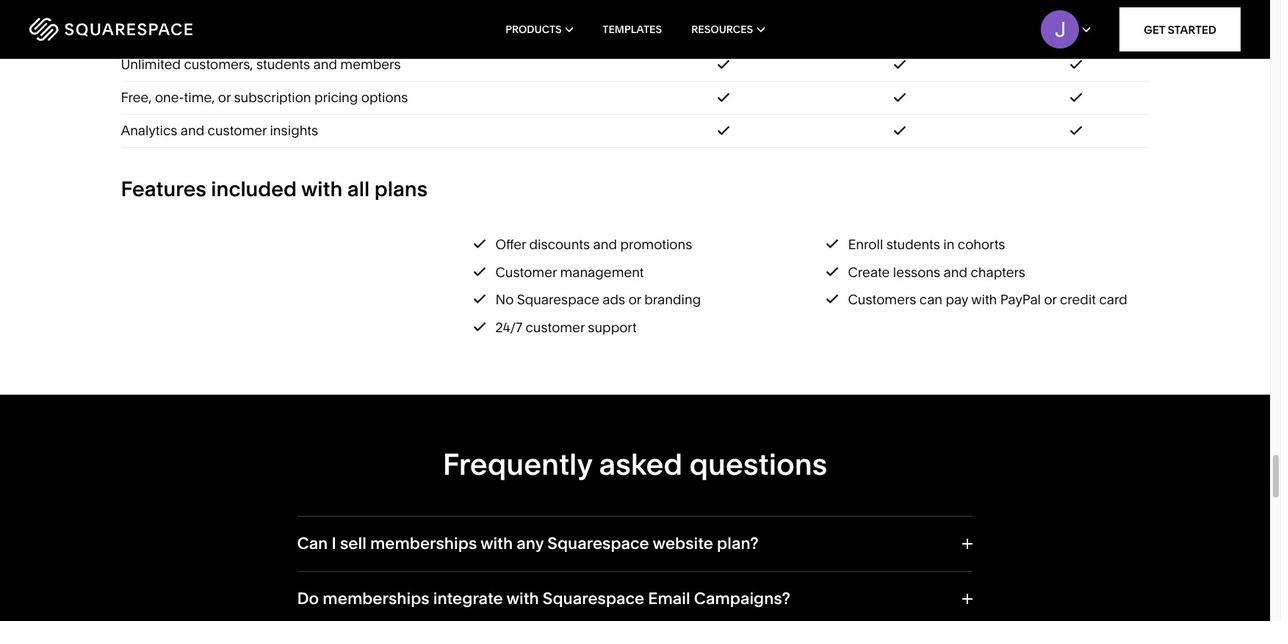 Task type: locate. For each thing, give the bounding box(es) containing it.
products button
[[506, 0, 574, 59]]

unlimited down squarespace logo link
[[121, 56, 181, 73]]

memberships right sell
[[370, 533, 477, 553]]

get
[[1145, 22, 1166, 36]]

customer
[[496, 264, 557, 281]]

0 vertical spatial applies to starter plan image
[[718, 27, 730, 36]]

applies to starter plan image for unlimited courses and memberships
[[718, 27, 730, 36]]

customers,
[[184, 56, 253, 73]]

applies to pro plan image for unlimited customers, students and members
[[1071, 60, 1082, 69]]

1 horizontal spatial or
[[629, 291, 642, 308]]

24/7
[[496, 319, 523, 336]]

pay
[[946, 291, 969, 308]]

applies to starter plan image
[[718, 60, 730, 69], [718, 126, 730, 135]]

campaigns?
[[695, 589, 791, 609]]

with right pay
[[972, 291, 998, 308]]

no
[[496, 291, 514, 308]]

unlimited
[[121, 23, 181, 40], [121, 56, 181, 73]]

unlimited left courses in the left top of the page
[[121, 23, 181, 40]]

customers
[[849, 291, 917, 308]]

applies to starter plan image
[[718, 27, 730, 36], [718, 93, 730, 102]]

0 horizontal spatial or
[[218, 89, 231, 106]]

2 vertical spatial applies to core plan image
[[894, 126, 906, 135]]

1 unlimited from the top
[[121, 23, 181, 40]]

1 vertical spatial applies to starter plan image
[[718, 126, 730, 135]]

with left all
[[301, 176, 343, 201]]

customer right 24/7
[[526, 319, 585, 336]]

management
[[560, 264, 644, 281]]

any
[[517, 533, 544, 553]]

unlimited customers, students and members
[[121, 56, 401, 73]]

memberships for and
[[264, 23, 351, 40]]

analytics and customer insights
[[121, 122, 318, 139]]

and up pricing
[[314, 56, 337, 73]]

0 vertical spatial memberships
[[264, 23, 351, 40]]

courses
[[184, 23, 234, 40]]

applies to core plan image
[[894, 60, 906, 69], [894, 93, 906, 102], [894, 126, 906, 135]]

and up management
[[594, 236, 617, 253]]

get started
[[1145, 22, 1217, 36]]

0 vertical spatial customer
[[208, 122, 267, 139]]

1 horizontal spatial customer
[[526, 319, 585, 336]]

applies to starter plan image for unlimited customers, students and members
[[718, 60, 730, 69]]

memberships down sell
[[323, 589, 430, 609]]

1 applies to core plan image from the top
[[894, 60, 906, 69]]

or right ads
[[629, 291, 642, 308]]

students
[[256, 56, 310, 73], [887, 236, 941, 253]]

squarespace logo link
[[29, 18, 272, 41]]

unlimited courses and memberships
[[121, 23, 351, 40]]

cohorts
[[958, 236, 1006, 253]]

questions
[[690, 446, 828, 482]]

or for branding
[[629, 291, 642, 308]]

and
[[237, 23, 261, 40], [314, 56, 337, 73], [181, 122, 205, 139], [594, 236, 617, 253], [944, 264, 968, 281]]

ads
[[603, 291, 626, 308]]

resources button
[[692, 0, 765, 59]]

2 applies to pro plan image from the top
[[1071, 60, 1082, 69]]

2 applies to starter plan image from the top
[[718, 93, 730, 102]]

resources
[[692, 23, 754, 36]]

and up unlimited customers, students and members
[[237, 23, 261, 40]]

1 vertical spatial applies to starter plan image
[[718, 93, 730, 102]]

0 vertical spatial unlimited
[[121, 23, 181, 40]]

1 vertical spatial customer
[[526, 319, 585, 336]]

customer down free, one-time, or subscription pricing options
[[208, 122, 267, 139]]

integrate
[[433, 589, 503, 609]]

and up pay
[[944, 264, 968, 281]]

applies to core plan image for members
[[894, 60, 906, 69]]

plans
[[375, 176, 428, 201]]

1 vertical spatial unlimited
[[121, 56, 181, 73]]

squarespace
[[517, 291, 600, 308], [548, 533, 650, 553], [543, 589, 645, 609]]

applies to pro plan image for analytics and customer insights
[[1071, 126, 1082, 135]]

one-
[[155, 89, 184, 106]]

members
[[341, 56, 401, 73]]

features
[[121, 176, 206, 201]]

customer
[[208, 122, 267, 139], [526, 319, 585, 336]]

0 vertical spatial applies to core plan image
[[894, 60, 906, 69]]

email
[[649, 589, 691, 609]]

1 vertical spatial applies to core plan image
[[894, 93, 906, 102]]

1 applies to starter plan image from the top
[[718, 60, 730, 69]]

with right "integrate"
[[507, 589, 539, 609]]

chapters
[[971, 264, 1026, 281]]

or right "time,"
[[218, 89, 231, 106]]

1 vertical spatial memberships
[[370, 533, 477, 553]]

1 applies to starter plan image from the top
[[718, 27, 730, 36]]

or
[[218, 89, 231, 106], [629, 291, 642, 308], [1045, 291, 1058, 308]]

0 vertical spatial students
[[256, 56, 310, 73]]

2 applies to core plan image from the top
[[894, 93, 906, 102]]

2 unlimited from the top
[[121, 56, 181, 73]]

0 horizontal spatial customer
[[208, 122, 267, 139]]

insights
[[270, 122, 318, 139]]

applies to pro plan image
[[1071, 27, 1082, 36], [1071, 60, 1082, 69], [1071, 93, 1082, 102], [1071, 126, 1082, 135]]

0 vertical spatial applies to starter plan image
[[718, 60, 730, 69]]

2 applies to starter plan image from the top
[[718, 126, 730, 135]]

asked
[[599, 446, 683, 482]]

0 horizontal spatial students
[[256, 56, 310, 73]]

memberships
[[264, 23, 351, 40], [370, 533, 477, 553], [323, 589, 430, 609]]

and for offer
[[594, 236, 617, 253]]

memberships up unlimited customers, students and members
[[264, 23, 351, 40]]

templates
[[603, 23, 662, 36]]

and for unlimited
[[237, 23, 261, 40]]

1 applies to pro plan image from the top
[[1071, 27, 1082, 36]]

unlimited for unlimited customers, students and members
[[121, 56, 181, 73]]

branding
[[645, 291, 701, 308]]

enroll
[[849, 236, 884, 253]]

with
[[301, 176, 343, 201], [972, 291, 998, 308], [481, 533, 513, 553], [507, 589, 539, 609]]

students up lessons
[[887, 236, 941, 253]]

1 vertical spatial students
[[887, 236, 941, 253]]

applies to core plan image for subscription
[[894, 93, 906, 102]]

card
[[1100, 291, 1128, 308]]

students up subscription
[[256, 56, 310, 73]]

customers can pay with paypal or credit card
[[849, 291, 1128, 308]]

discounts
[[530, 236, 590, 253]]

4 applies to pro plan image from the top
[[1071, 126, 1082, 135]]

3 applies to pro plan image from the top
[[1071, 93, 1082, 102]]

or left credit
[[1045, 291, 1058, 308]]

website
[[653, 533, 714, 553]]



Task type: describe. For each thing, give the bounding box(es) containing it.
frequently asked questions
[[443, 446, 828, 482]]

no squarespace ads or branding
[[496, 291, 701, 308]]

can
[[297, 533, 328, 553]]

templates link
[[603, 0, 662, 59]]

create
[[849, 264, 890, 281]]

1 horizontal spatial students
[[887, 236, 941, 253]]

memberships for sell
[[370, 533, 477, 553]]

1 vertical spatial squarespace
[[548, 533, 650, 553]]

applies to pro plan image for free, one-time, or subscription pricing options
[[1071, 93, 1082, 102]]

unlimited for unlimited courses and memberships
[[121, 23, 181, 40]]

sell
[[340, 533, 367, 553]]

do memberships integrate with squarespace email campaigns?
[[297, 589, 791, 609]]

subscription
[[234, 89, 311, 106]]

2 vertical spatial memberships
[[323, 589, 430, 609]]

3 applies to core plan image from the top
[[894, 126, 906, 135]]

features included with all plans
[[121, 176, 428, 201]]

applies to starter plan image for analytics and customer insights
[[718, 126, 730, 135]]

products
[[506, 23, 562, 36]]

customer management
[[496, 264, 644, 281]]

can
[[920, 291, 943, 308]]

enroll students in cohorts
[[849, 236, 1006, 253]]

all
[[348, 176, 370, 201]]

credit
[[1061, 291, 1097, 308]]

pricing
[[315, 89, 358, 106]]

included
[[211, 176, 297, 201]]

24/7 customer support
[[496, 319, 637, 336]]

options
[[361, 89, 408, 106]]

and for create
[[944, 264, 968, 281]]

in
[[944, 236, 955, 253]]

with left any
[[481, 533, 513, 553]]

analytics
[[121, 122, 177, 139]]

i
[[332, 533, 337, 553]]

free,
[[121, 89, 152, 106]]

promotions
[[621, 236, 693, 253]]

lessons
[[894, 264, 941, 281]]

and down "time,"
[[181, 122, 205, 139]]

time,
[[184, 89, 215, 106]]

do
[[297, 589, 319, 609]]

offer
[[496, 236, 526, 253]]

2 horizontal spatial or
[[1045, 291, 1058, 308]]

can i sell memberships with any squarespace website plan?
[[297, 533, 759, 553]]

create lessons and chapters
[[849, 264, 1026, 281]]

applies to starter plan image for free, one-time, or subscription pricing options
[[718, 93, 730, 102]]

2 vertical spatial squarespace
[[543, 589, 645, 609]]

0 vertical spatial squarespace
[[517, 291, 600, 308]]

paypal
[[1001, 291, 1042, 308]]

get started link
[[1120, 7, 1242, 51]]

support
[[588, 319, 637, 336]]

or for subscription
[[218, 89, 231, 106]]

offer discounts and promotions
[[496, 236, 693, 253]]

frequently
[[443, 446, 593, 482]]

started
[[1169, 22, 1217, 36]]

squarespace logo image
[[29, 18, 193, 41]]

free, one-time, or subscription pricing options
[[121, 89, 408, 106]]

plan?
[[717, 533, 759, 553]]



Task type: vqa. For each thing, say whether or not it's contained in the screenshot.
Analytics and customer insights's Applies to Pro plan image
yes



